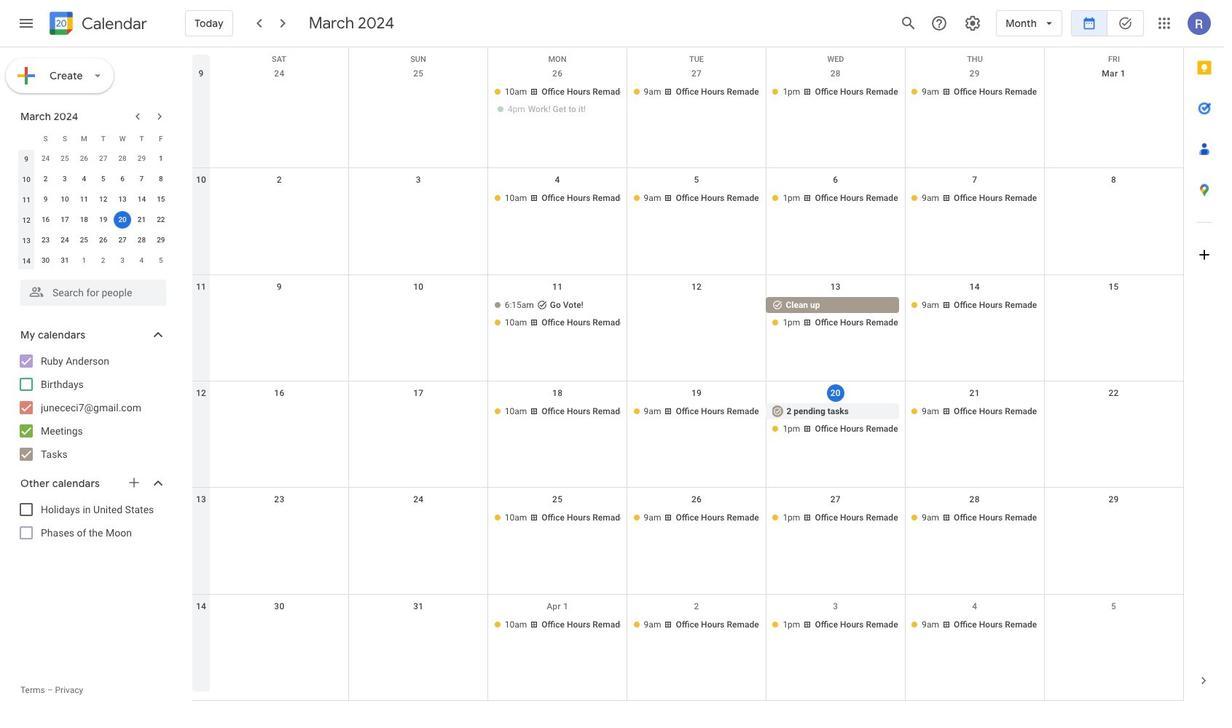 Task type: describe. For each thing, give the bounding box(es) containing it.
calendar element
[[47, 9, 147, 41]]

8 element
[[152, 171, 170, 188]]

february 27 element
[[95, 150, 112, 168]]

april 3 element
[[114, 252, 131, 270]]

25 element
[[75, 232, 93, 249]]

19 element
[[95, 211, 112, 229]]

26 element
[[95, 232, 112, 249]]

21 element
[[133, 211, 150, 229]]

20, today element
[[114, 211, 131, 229]]

february 25 element
[[56, 150, 74, 168]]

april 2 element
[[95, 252, 112, 270]]

column header inside march 2024 grid
[[17, 128, 36, 149]]

february 26 element
[[75, 150, 93, 168]]

9 element
[[37, 191, 54, 208]]

february 28 element
[[114, 150, 131, 168]]

heading inside calendar element
[[79, 15, 147, 32]]

row group inside march 2024 grid
[[17, 149, 171, 271]]

16 element
[[37, 211, 54, 229]]

5 element
[[95, 171, 112, 188]]

7 element
[[133, 171, 150, 188]]

11 element
[[75, 191, 93, 208]]

18 element
[[75, 211, 93, 229]]

april 1 element
[[75, 252, 93, 270]]

6 element
[[114, 171, 131, 188]]

30 element
[[37, 252, 54, 270]]

4 element
[[75, 171, 93, 188]]

14 element
[[133, 191, 150, 208]]

my calendars list
[[3, 350, 181, 466]]



Task type: vqa. For each thing, say whether or not it's contained in the screenshot.
See
no



Task type: locate. For each thing, give the bounding box(es) containing it.
17 element
[[56, 211, 74, 229]]

27 element
[[114, 232, 131, 249]]

other calendars list
[[3, 498, 181, 545]]

23 element
[[37, 232, 54, 249]]

april 5 element
[[152, 252, 170, 270]]

row group
[[17, 149, 171, 271]]

10 element
[[56, 191, 74, 208]]

cell
[[210, 84, 349, 119], [349, 84, 488, 119], [488, 84, 627, 119], [1044, 84, 1183, 119], [210, 190, 349, 208], [349, 190, 488, 208], [1044, 190, 1183, 208], [113, 210, 132, 230], [210, 297, 349, 332], [349, 297, 488, 332], [488, 297, 627, 332], [627, 297, 766, 332], [766, 297, 905, 332], [1044, 297, 1183, 332], [210, 404, 349, 439], [349, 404, 488, 439], [766, 404, 905, 439], [1044, 404, 1183, 439], [210, 510, 349, 528], [349, 510, 488, 528], [1044, 510, 1183, 528], [210, 617, 349, 634], [349, 617, 488, 634], [1044, 617, 1183, 634]]

None search field
[[0, 274, 181, 306]]

cell inside row group
[[113, 210, 132, 230]]

28 element
[[133, 232, 150, 249]]

15 element
[[152, 191, 170, 208]]

12 element
[[95, 191, 112, 208]]

add other calendars image
[[127, 476, 141, 490]]

heading
[[79, 15, 147, 32]]

tab list
[[1184, 47, 1224, 661]]

grid
[[192, 47, 1183, 702]]

2 element
[[37, 171, 54, 188]]

february 24 element
[[37, 150, 54, 168]]

row
[[192, 47, 1183, 69], [192, 62, 1183, 169], [17, 128, 171, 149], [17, 149, 171, 169], [192, 169, 1183, 275], [17, 169, 171, 189], [17, 189, 171, 210], [17, 210, 171, 230], [17, 230, 171, 251], [17, 251, 171, 271], [192, 275, 1183, 382], [192, 382, 1183, 488], [192, 488, 1183, 595], [192, 595, 1183, 702]]

13 element
[[114, 191, 131, 208]]

main drawer image
[[17, 15, 35, 32]]

29 element
[[152, 232, 170, 249]]

1 element
[[152, 150, 170, 168]]

february 29 element
[[133, 150, 150, 168]]

3 element
[[56, 171, 74, 188]]

Search for people text field
[[29, 280, 157, 306]]

22 element
[[152, 211, 170, 229]]

march 2024 grid
[[14, 128, 171, 271]]

column header
[[17, 128, 36, 149]]

24 element
[[56, 232, 74, 249]]

settings menu image
[[964, 15, 982, 32]]

31 element
[[56, 252, 74, 270]]

april 4 element
[[133, 252, 150, 270]]



